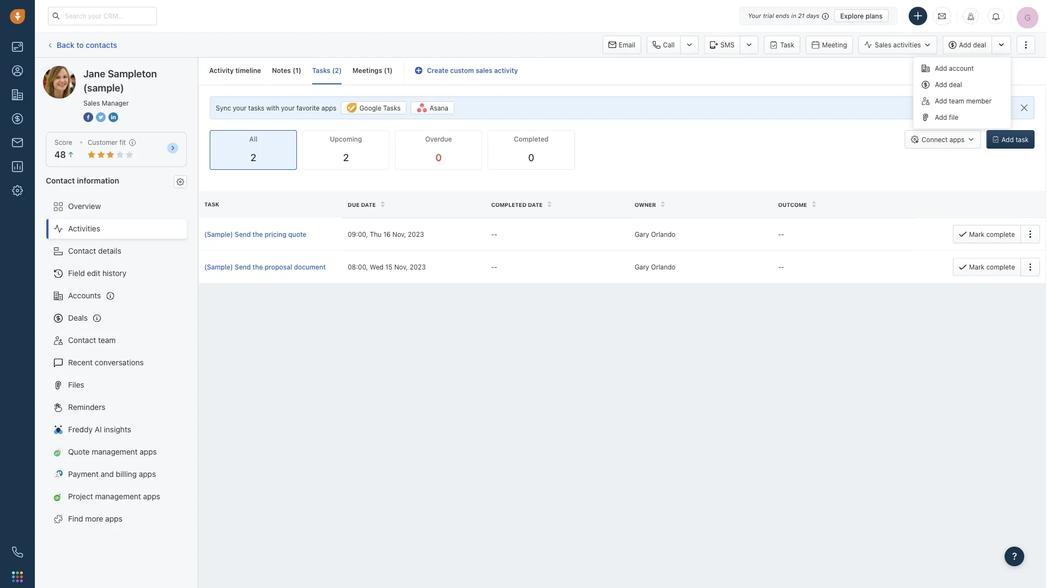 Task type: locate. For each thing, give the bounding box(es) containing it.
management
[[92, 448, 138, 457], [95, 492, 141, 501]]

1 horizontal spatial tasks
[[383, 104, 401, 112]]

sampleton up the manager
[[108, 68, 157, 79]]

1 vertical spatial sales
[[83, 99, 100, 107]]

) right notes at the left of the page
[[299, 67, 301, 74]]

1 vertical spatial task
[[204, 201, 219, 207]]

2 mark complete button from the top
[[953, 258, 1020, 276]]

2023 for 09:00, thu 16 nov, 2023
[[408, 231, 424, 238]]

create custom sales activity
[[427, 67, 518, 74]]

1 vertical spatial contact
[[68, 247, 96, 256]]

project management apps
[[68, 492, 160, 501]]

jane sampleton (sample) down contacts
[[65, 66, 154, 75]]

find more apps
[[68, 515, 122, 524]]

explore plans link
[[834, 9, 889, 22]]

1 vertical spatial orlando
[[651, 263, 676, 271]]

send for proposal
[[235, 263, 251, 271]]

Search your CRM... text field
[[48, 7, 157, 25]]

1 vertical spatial mark complete
[[969, 263, 1015, 271]]

2 gary orlando from the top
[[635, 263, 676, 271]]

add deal up account on the top right
[[959, 41, 986, 49]]

the left proposal
[[253, 263, 263, 271]]

1 vertical spatial the
[[253, 263, 263, 271]]

tasks
[[312, 67, 330, 74], [383, 104, 401, 112]]

gary orlando for 08:00, wed 15 nov, 2023
[[635, 263, 676, 271]]

1 horizontal spatial sales
[[875, 41, 891, 49]]

2 complete from the top
[[986, 263, 1015, 271]]

-
[[491, 231, 494, 238], [494, 231, 497, 238], [778, 231, 781, 238], [781, 231, 784, 238], [491, 263, 494, 271], [494, 263, 497, 271], [778, 263, 781, 271], [781, 263, 784, 271]]

1
[[295, 67, 299, 74], [387, 67, 390, 74]]

facebook circled image
[[83, 111, 93, 123]]

1 vertical spatial completed
[[491, 202, 526, 208]]

2 ) from the left
[[339, 67, 342, 74]]

1 the from the top
[[253, 231, 263, 238]]

(sample) for (sample) send the proposal document
[[204, 263, 233, 271]]

1 date from the left
[[361, 202, 376, 208]]

1 horizontal spatial 1
[[387, 67, 390, 74]]

add inside button
[[1002, 136, 1014, 143]]

0 vertical spatial send
[[235, 231, 251, 238]]

mark
[[969, 231, 985, 238], [969, 263, 985, 271]]

0 vertical spatial mark complete
[[969, 231, 1015, 238]]

1 vertical spatial nov,
[[394, 263, 408, 271]]

0 vertical spatial sales
[[875, 41, 891, 49]]

mark for 09:00, thu 16 nov, 2023
[[969, 231, 985, 238]]

management down "payment and billing apps"
[[95, 492, 141, 501]]

1 vertical spatial mark complete button
[[953, 258, 1020, 276]]

(sample) up the manager
[[123, 66, 154, 75]]

management up "payment and billing apps"
[[92, 448, 138, 457]]

1 horizontal spatial your
[[281, 104, 295, 112]]

the left pricing
[[253, 231, 263, 238]]

2 down 'all'
[[250, 152, 256, 164]]

1 right notes at the left of the page
[[295, 67, 299, 74]]

management for quote
[[92, 448, 138, 457]]

deal up account on the top right
[[973, 41, 986, 49]]

) left the meetings
[[339, 67, 342, 74]]

) for meetings ( 1 )
[[390, 67, 393, 74]]

1 vertical spatial complete
[[986, 263, 1015, 271]]

the for proposal
[[253, 263, 263, 271]]

0 vertical spatial mark
[[969, 231, 985, 238]]

the for pricing
[[253, 231, 263, 238]]

2 the from the top
[[253, 263, 263, 271]]

2 gary from the top
[[635, 263, 649, 271]]

0 horizontal spatial 2
[[250, 152, 256, 164]]

0 vertical spatial gary orlando
[[635, 231, 676, 238]]

task
[[780, 41, 794, 49], [204, 201, 219, 207]]

0 vertical spatial nov,
[[392, 231, 406, 238]]

0 vertical spatial gary
[[635, 231, 649, 238]]

2 down the upcoming
[[343, 152, 349, 164]]

2
[[335, 67, 339, 74], [250, 152, 256, 164], [343, 152, 349, 164]]

( left the meetings
[[332, 67, 335, 74]]

1 mark complete button from the top
[[953, 225, 1020, 244]]

add
[[959, 41, 971, 49], [935, 65, 947, 72], [935, 81, 947, 88], [935, 97, 947, 105], [935, 114, 947, 121], [1002, 136, 1014, 143]]

send
[[235, 231, 251, 238], [235, 263, 251, 271]]

1 horizontal spatial (
[[332, 67, 335, 74]]

2 horizontal spatial (
[[384, 67, 387, 74]]

) for notes ( 1 )
[[299, 67, 301, 74]]

sales left activities
[[875, 41, 891, 49]]

orlando
[[651, 231, 676, 238], [651, 263, 676, 271]]

payment
[[68, 470, 99, 479]]

send down (sample) send the pricing quote
[[235, 263, 251, 271]]

the
[[253, 231, 263, 238], [253, 263, 263, 271]]

task up (sample) send the pricing quote
[[204, 201, 219, 207]]

0 vertical spatial add deal
[[959, 41, 986, 49]]

contact up 'recent'
[[68, 336, 96, 345]]

2 mark from the top
[[969, 263, 985, 271]]

jane sampleton (sample)
[[65, 66, 154, 75], [83, 68, 157, 93]]

2 horizontal spatial )
[[390, 67, 393, 74]]

1 horizontal spatial )
[[339, 67, 342, 74]]

1 vertical spatial team
[[98, 336, 116, 345]]

create custom sales activity link
[[415, 67, 518, 74]]

task down your trial ends in 21 days
[[780, 41, 794, 49]]

add up account on the top right
[[959, 41, 971, 49]]

08:00,
[[348, 263, 368, 271]]

email button
[[603, 36, 641, 54]]

2 mark complete from the top
[[969, 263, 1015, 271]]

add deal down add account
[[935, 81, 962, 88]]

1 mark from the top
[[969, 231, 985, 238]]

1 horizontal spatial task
[[780, 41, 794, 49]]

1 vertical spatial mark
[[969, 263, 985, 271]]

( right notes at the left of the page
[[293, 67, 295, 74]]

1 ( from the left
[[293, 67, 295, 74]]

mark complete button
[[953, 225, 1020, 244], [953, 258, 1020, 276]]

in
[[791, 12, 796, 19]]

0
[[436, 152, 442, 164], [528, 152, 534, 164]]

apps
[[322, 104, 337, 112], [950, 136, 965, 143], [140, 448, 157, 457], [139, 470, 156, 479], [143, 492, 160, 501], [105, 515, 122, 524]]

1 horizontal spatial deal
[[973, 41, 986, 49]]

1 horizontal spatial 2
[[335, 67, 339, 74]]

nov,
[[392, 231, 406, 238], [394, 263, 408, 271]]

1 right the meetings
[[387, 67, 390, 74]]

48 button
[[54, 150, 75, 160]]

nov, right 15
[[394, 263, 408, 271]]

1 orlando from the top
[[651, 231, 676, 238]]

field
[[68, 269, 85, 278]]

1 vertical spatial (sample)
[[204, 263, 233, 271]]

tasks right google
[[383, 104, 401, 112]]

0 up the "completed date"
[[528, 152, 534, 164]]

team up recent conversations
[[98, 336, 116, 345]]

2 ( from the left
[[332, 67, 335, 74]]

(sample) send the pricing quote link
[[204, 229, 337, 239]]

completed date
[[491, 202, 543, 208]]

2 orlando from the top
[[651, 263, 676, 271]]

jane
[[65, 66, 82, 75], [83, 68, 105, 79]]

google
[[359, 104, 381, 112]]

1 complete from the top
[[986, 231, 1015, 238]]

2 horizontal spatial 2
[[343, 152, 349, 164]]

( right the meetings
[[384, 67, 387, 74]]

sales for sales activities
[[875, 41, 891, 49]]

0 vertical spatial complete
[[986, 231, 1015, 238]]

)
[[299, 67, 301, 74], [339, 67, 342, 74], [390, 67, 393, 74]]

upcoming
[[330, 135, 362, 143]]

15
[[385, 263, 392, 271]]

details
[[98, 247, 121, 256]]

gary orlando
[[635, 231, 676, 238], [635, 263, 676, 271]]

1 your from the left
[[233, 104, 246, 112]]

gary orlando for 09:00, thu 16 nov, 2023
[[635, 231, 676, 238]]

0 horizontal spatial )
[[299, 67, 301, 74]]

reminders
[[68, 403, 105, 412]]

custom
[[450, 67, 474, 74]]

file
[[949, 114, 958, 121]]

0 horizontal spatial (
[[293, 67, 295, 74]]

2 1 from the left
[[387, 67, 390, 74]]

1 vertical spatial send
[[235, 263, 251, 271]]

0 vertical spatial orlando
[[651, 231, 676, 238]]

(sample) up sales manager
[[83, 82, 124, 93]]

2 left the meetings
[[335, 67, 339, 74]]

contact down "activities" on the top
[[68, 247, 96, 256]]

( for tasks
[[332, 67, 335, 74]]

0 vertical spatial contact
[[46, 176, 75, 185]]

freshworks switcher image
[[12, 572, 23, 583]]

phone image
[[12, 547, 23, 558]]

(sample) for (sample) send the pricing quote
[[204, 231, 233, 238]]

0 vertical spatial (sample)
[[204, 231, 233, 238]]

nov, right 16 on the left of page
[[392, 231, 406, 238]]

0 vertical spatial 2023
[[408, 231, 424, 238]]

3 ) from the left
[[390, 67, 393, 74]]

fit
[[119, 139, 126, 146]]

1 horizontal spatial date
[[528, 202, 543, 208]]

apps up "payment and billing apps"
[[140, 448, 157, 457]]

(sample) send the proposal document
[[204, 263, 326, 271]]

apps down "payment and billing apps"
[[143, 492, 160, 501]]

ends
[[776, 12, 790, 19]]

edit
[[87, 269, 100, 278]]

2 (sample) from the top
[[204, 263, 233, 271]]

2 date from the left
[[528, 202, 543, 208]]

tasks right notes ( 1 )
[[312, 67, 330, 74]]

1 vertical spatial management
[[95, 492, 141, 501]]

0 down overdue
[[436, 152, 442, 164]]

contact for contact team
[[68, 336, 96, 345]]

(sample) send the pricing quote
[[204, 231, 306, 238]]

plans
[[866, 12, 883, 20]]

your right sync at the left
[[233, 104, 246, 112]]

sampleton
[[84, 66, 121, 75], [108, 68, 157, 79]]

completed
[[514, 135, 548, 143], [491, 202, 526, 208]]

conversations
[[95, 358, 144, 367]]

activity
[[494, 67, 518, 74]]

date
[[361, 202, 376, 208], [528, 202, 543, 208]]

deal down add account
[[949, 81, 962, 88]]

proposal
[[265, 263, 292, 271]]

3 ( from the left
[[384, 67, 387, 74]]

0 vertical spatial task
[[780, 41, 794, 49]]

mark complete
[[969, 231, 1015, 238], [969, 263, 1015, 271]]

freddy ai insights
[[68, 425, 131, 434]]

2023 right 15
[[410, 263, 426, 271]]

apps right connect
[[950, 136, 965, 143]]

0 vertical spatial deal
[[973, 41, 986, 49]]

your right with
[[281, 104, 295, 112]]

add file
[[935, 114, 958, 121]]

1 vertical spatial deal
[[949, 81, 962, 88]]

1 horizontal spatial jane
[[83, 68, 105, 79]]

0 vertical spatial mark complete button
[[953, 225, 1020, 244]]

contact down '48'
[[46, 176, 75, 185]]

tasks
[[248, 104, 264, 112]]

timeline
[[235, 67, 261, 74]]

due
[[348, 202, 360, 208]]

0 horizontal spatial 0
[[436, 152, 442, 164]]

1 horizontal spatial team
[[949, 97, 964, 105]]

1 (sample) from the top
[[204, 231, 233, 238]]

1 send from the top
[[235, 231, 251, 238]]

1 vertical spatial 2023
[[410, 263, 426, 271]]

1 gary from the top
[[635, 231, 649, 238]]

pricing
[[265, 231, 286, 238]]

connect apps button
[[905, 130, 981, 149], [905, 130, 981, 149]]

jane down to
[[65, 66, 82, 75]]

add account
[[935, 65, 974, 72]]

jane down contacts
[[83, 68, 105, 79]]

sales for sales manager
[[83, 99, 100, 107]]

0 horizontal spatial tasks
[[312, 67, 330, 74]]

21
[[798, 12, 805, 19]]

1 gary orlando from the top
[[635, 231, 676, 238]]

apps right 'more' at the bottom left of page
[[105, 515, 122, 524]]

0 horizontal spatial your
[[233, 104, 246, 112]]

1 mark complete from the top
[[969, 231, 1015, 238]]

1 horizontal spatial 0
[[528, 152, 534, 164]]

team up file
[[949, 97, 964, 105]]

0 horizontal spatial team
[[98, 336, 116, 345]]

deal
[[973, 41, 986, 49], [949, 81, 962, 88]]

2 your from the left
[[281, 104, 295, 112]]

2 vertical spatial contact
[[68, 336, 96, 345]]

team for add
[[949, 97, 964, 105]]

billing
[[116, 470, 137, 479]]

0 vertical spatial the
[[253, 231, 263, 238]]

add left task
[[1002, 136, 1014, 143]]

2 0 from the left
[[528, 152, 534, 164]]

1 vertical spatial gary orlando
[[635, 263, 676, 271]]

0 horizontal spatial 1
[[295, 67, 299, 74]]

1 1 from the left
[[295, 67, 299, 74]]

(sample)
[[204, 231, 233, 238], [204, 263, 233, 271]]

0 vertical spatial team
[[949, 97, 964, 105]]

1 ) from the left
[[299, 67, 301, 74]]

1 vertical spatial tasks
[[383, 104, 401, 112]]

) for tasks ( 2 )
[[339, 67, 342, 74]]

0 vertical spatial management
[[92, 448, 138, 457]]

sales up the facebook circled 'image'
[[83, 99, 100, 107]]

0 vertical spatial completed
[[514, 135, 548, 143]]

2023 right 16 on the left of page
[[408, 231, 424, 238]]

meetings
[[353, 67, 382, 74]]

0 horizontal spatial sales
[[83, 99, 100, 107]]

google tasks button
[[341, 101, 407, 114]]

1 0 from the left
[[436, 152, 442, 164]]

sampleton down contacts
[[84, 66, 121, 75]]

connect
[[922, 136, 948, 143]]

) right the meetings
[[390, 67, 393, 74]]

google tasks
[[359, 104, 401, 112]]

( for notes
[[293, 67, 295, 74]]

0 horizontal spatial date
[[361, 202, 376, 208]]

2 for all
[[250, 152, 256, 164]]

back to contacts link
[[46, 36, 118, 54]]

asana
[[430, 104, 448, 112]]

( for meetings
[[384, 67, 387, 74]]

quote
[[288, 231, 306, 238]]

favorite
[[296, 104, 320, 112]]

complete for 09:00, thu 16 nov, 2023
[[986, 231, 1015, 238]]

complete for 08:00, wed 15 nov, 2023
[[986, 263, 1015, 271]]

2 send from the top
[[235, 263, 251, 271]]

1 vertical spatial gary
[[635, 263, 649, 271]]

send left pricing
[[235, 231, 251, 238]]



Task type: vqa. For each thing, say whether or not it's contained in the screenshot.
the topmost SELECT FIELD
no



Task type: describe. For each thing, give the bounding box(es) containing it.
overview
[[68, 202, 101, 211]]

deal inside 'button'
[[973, 41, 986, 49]]

activities
[[893, 41, 921, 49]]

sms
[[720, 41, 735, 49]]

member
[[966, 97, 992, 105]]

recent
[[68, 358, 93, 367]]

1 for notes ( 1 )
[[295, 67, 299, 74]]

phone element
[[7, 542, 28, 563]]

freddy
[[68, 425, 93, 434]]

48
[[54, 150, 66, 160]]

tasks inside button
[[383, 104, 401, 112]]

management for project
[[95, 492, 141, 501]]

project
[[68, 492, 93, 501]]

nov, for 15
[[394, 263, 408, 271]]

connect apps
[[922, 136, 965, 143]]

meetings ( 1 )
[[353, 67, 393, 74]]

customer fit
[[88, 139, 126, 146]]

contact details
[[68, 247, 121, 256]]

contact team
[[68, 336, 116, 345]]

email
[[619, 41, 635, 49]]

activities
[[68, 224, 100, 233]]

notes
[[272, 67, 291, 74]]

contacts
[[86, 40, 117, 49]]

call
[[663, 41, 675, 49]]

date for completed date
[[528, 202, 543, 208]]

(sample) send the proposal document link
[[204, 262, 337, 272]]

sales activities
[[875, 41, 921, 49]]

email image
[[938, 12, 946, 21]]

recent conversations
[[68, 358, 144, 367]]

customer
[[88, 139, 118, 146]]

16
[[383, 231, 391, 238]]

date for due date
[[361, 202, 376, 208]]

quote
[[68, 448, 90, 457]]

apps right billing
[[139, 470, 156, 479]]

all
[[249, 135, 257, 143]]

contact information
[[46, 176, 119, 185]]

2023 for 08:00, wed 15 nov, 2023
[[410, 263, 426, 271]]

overdue
[[425, 135, 452, 143]]

completed for completed date
[[491, 202, 526, 208]]

0 vertical spatial (sample)
[[123, 66, 154, 75]]

task inside button
[[780, 41, 794, 49]]

jane sampleton (sample) up the manager
[[83, 68, 157, 93]]

add team member
[[935, 97, 992, 105]]

owner
[[635, 202, 656, 208]]

tasks ( 2 )
[[312, 67, 342, 74]]

0 vertical spatial tasks
[[312, 67, 330, 74]]

team for contact
[[98, 336, 116, 345]]

add inside 'button'
[[959, 41, 971, 49]]

09:00,
[[348, 231, 368, 238]]

gary for 09:00, thu 16 nov, 2023
[[635, 231, 649, 238]]

add task button
[[986, 130, 1035, 149]]

mark complete for 08:00, wed 15 nov, 2023
[[969, 263, 1015, 271]]

your
[[748, 12, 761, 19]]

activity
[[209, 67, 234, 74]]

mark complete for 09:00, thu 16 nov, 2023
[[969, 231, 1015, 238]]

apps right favorite
[[322, 104, 337, 112]]

due date
[[348, 202, 376, 208]]

activity timeline
[[209, 67, 261, 74]]

wed
[[370, 263, 384, 271]]

add deal button
[[943, 36, 992, 54]]

add left account on the top right
[[935, 65, 947, 72]]

2 for upcoming
[[343, 152, 349, 164]]

meeting
[[822, 41, 847, 49]]

explore plans
[[840, 12, 883, 20]]

your trial ends in 21 days
[[748, 12, 820, 19]]

contact for contact details
[[68, 247, 96, 256]]

to
[[76, 40, 84, 49]]

1 vertical spatial (sample)
[[83, 82, 124, 93]]

information
[[77, 176, 119, 185]]

mark complete button for 08:00, wed 15 nov, 2023
[[953, 258, 1020, 276]]

nov, for 16
[[392, 231, 406, 238]]

contact for contact information
[[46, 176, 75, 185]]

mark for 08:00, wed 15 nov, 2023
[[969, 263, 985, 271]]

09:00, thu 16 nov, 2023
[[348, 231, 424, 238]]

1 vertical spatial add deal
[[935, 81, 962, 88]]

orlando for 09:00, thu 16 nov, 2023
[[651, 231, 676, 238]]

find
[[68, 515, 83, 524]]

quote management apps
[[68, 448, 157, 457]]

sync your tasks with your favorite apps
[[216, 104, 337, 112]]

0 horizontal spatial task
[[204, 201, 219, 207]]

outcome
[[778, 202, 807, 208]]

call link
[[647, 36, 680, 54]]

accounts
[[68, 291, 101, 300]]

gary for 08:00, wed 15 nov, 2023
[[635, 263, 649, 271]]

twitter circled image
[[96, 111, 106, 123]]

add up add file at the top of the page
[[935, 97, 947, 105]]

orlando for 08:00, wed 15 nov, 2023
[[651, 263, 676, 271]]

linkedin circled image
[[108, 111, 118, 123]]

manager
[[102, 99, 129, 107]]

0 horizontal spatial jane
[[65, 66, 82, 75]]

payment and billing apps
[[68, 470, 156, 479]]

sync
[[216, 104, 231, 112]]

notes ( 1 )
[[272, 67, 301, 74]]

mng settings image
[[177, 178, 184, 186]]

task
[[1016, 136, 1029, 143]]

thu
[[370, 231, 382, 238]]

send for pricing
[[235, 231, 251, 238]]

jane inside jane sampleton (sample)
[[83, 68, 105, 79]]

add task
[[1002, 136, 1029, 143]]

sales manager
[[83, 99, 129, 107]]

history
[[102, 269, 126, 278]]

meeting button
[[806, 36, 853, 54]]

0 horizontal spatial deal
[[949, 81, 962, 88]]

back
[[57, 40, 74, 49]]

mark complete button for 09:00, thu 16 nov, 2023
[[953, 225, 1020, 244]]

08:00, wed 15 nov, 2023
[[348, 263, 426, 271]]

field edit history
[[68, 269, 126, 278]]

ai
[[95, 425, 102, 434]]

score
[[54, 139, 72, 146]]

add left file
[[935, 114, 947, 121]]

add deal inside add deal 'button'
[[959, 41, 986, 49]]

0 for completed
[[528, 152, 534, 164]]

completed for completed
[[514, 135, 548, 143]]

1 for meetings ( 1 )
[[387, 67, 390, 74]]

days
[[806, 12, 820, 19]]

0 for overdue
[[436, 152, 442, 164]]

with
[[266, 104, 279, 112]]

trial
[[763, 12, 774, 19]]

insights
[[104, 425, 131, 434]]

account
[[949, 65, 974, 72]]

explore
[[840, 12, 864, 20]]

add down add account
[[935, 81, 947, 88]]

files
[[68, 381, 84, 390]]



